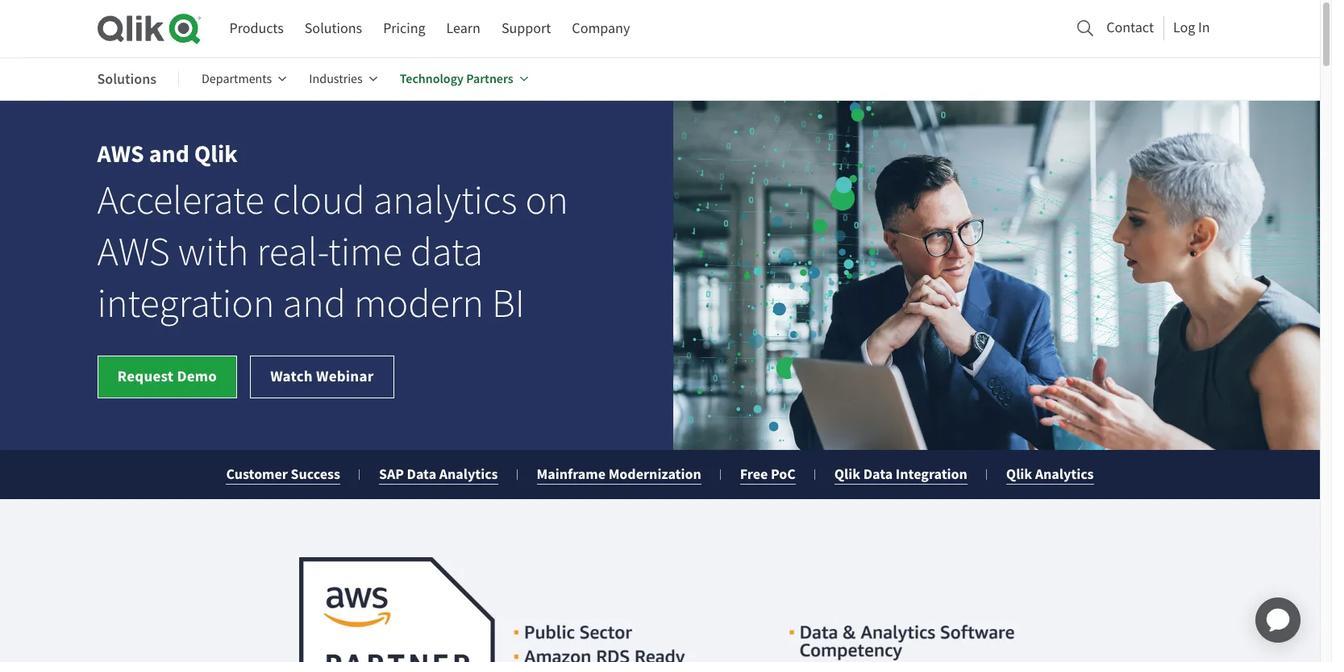 Task type: describe. For each thing, give the bounding box(es) containing it.
products
[[230, 19, 284, 38]]

qlik analytics
[[1007, 465, 1094, 484]]

free poc link
[[740, 465, 796, 485]]

customer success link
[[226, 465, 340, 485]]

learn
[[447, 19, 481, 38]]

departments
[[202, 71, 272, 87]]

technology partners link
[[400, 60, 528, 98]]

company link
[[572, 14, 630, 44]]

qlik data integration
[[835, 465, 968, 484]]

qlik data integration link
[[835, 465, 968, 485]]

menu bar inside qlik main element
[[230, 14, 630, 44]]

learn link
[[447, 14, 481, 44]]

log in
[[1174, 18, 1210, 37]]

contact
[[1107, 18, 1154, 37]]

qlik main element
[[230, 14, 1223, 44]]

solutions for solutions menu bar
[[97, 69, 156, 88]]

contact link
[[1107, 14, 1154, 41]]

support
[[502, 19, 551, 38]]

1 analytics from the left
[[439, 465, 498, 484]]

with
[[178, 228, 249, 278]]

solutions menu bar
[[97, 60, 551, 98]]

mainframe modernization link
[[537, 465, 702, 485]]

log
[[1174, 18, 1196, 37]]

company
[[572, 19, 630, 38]]

1 aws from the top
[[97, 138, 144, 170]]

modern
[[354, 279, 484, 329]]

1 vertical spatial and
[[283, 279, 346, 329]]

free
[[740, 465, 768, 484]]

solutions link
[[305, 14, 362, 44]]

watch
[[270, 366, 313, 386]]

products link
[[230, 14, 284, 44]]

watch webinar
[[270, 366, 374, 386]]



Task type: locate. For each thing, give the bounding box(es) containing it.
solutions
[[305, 19, 362, 38], [97, 69, 156, 88]]

aws down the accelerate
[[97, 228, 170, 278]]

0 horizontal spatial and
[[149, 138, 189, 170]]

menu bar
[[230, 14, 630, 44]]

aws up the accelerate
[[97, 138, 144, 170]]

time
[[328, 228, 402, 278]]

qlik
[[194, 138, 238, 170], [835, 465, 861, 484], [1007, 465, 1033, 484]]

2 horizontal spatial qlik
[[1007, 465, 1033, 484]]

request demo
[[117, 366, 217, 386]]

pricing
[[383, 19, 426, 38]]

data
[[407, 465, 437, 484], [864, 465, 893, 484]]

departments link
[[202, 60, 287, 98]]

0 vertical spatial and
[[149, 138, 189, 170]]

1 data from the left
[[407, 465, 437, 484]]

bi
[[492, 279, 525, 329]]

analytics
[[439, 465, 498, 484], [1036, 465, 1094, 484]]

sap data analytics
[[379, 465, 498, 484]]

cloud
[[273, 176, 365, 226]]

data
[[410, 228, 483, 278]]

0 vertical spatial aws
[[97, 138, 144, 170]]

1 horizontal spatial analytics
[[1036, 465, 1094, 484]]

data inside qlik data integration link
[[864, 465, 893, 484]]

in
[[1199, 18, 1210, 37]]

1 horizontal spatial and
[[283, 279, 346, 329]]

2 aws from the top
[[97, 228, 170, 278]]

0 horizontal spatial analytics
[[439, 465, 498, 484]]

pricing link
[[383, 14, 426, 44]]

industries
[[309, 71, 363, 87]]

poc
[[771, 465, 796, 484]]

2 analytics from the left
[[1036, 465, 1094, 484]]

data for sap
[[407, 465, 437, 484]]

qlik inside aws and qlik accelerate cloud analytics on aws with real-time data integration and modern bi
[[194, 138, 238, 170]]

sap
[[379, 465, 404, 484]]

menu bar containing products
[[230, 14, 630, 44]]

sap data analytics link
[[379, 465, 498, 485]]

solutions for solutions link
[[305, 19, 362, 38]]

on
[[526, 176, 569, 226]]

application
[[1237, 578, 1321, 662]]

0 horizontal spatial data
[[407, 465, 437, 484]]

0 horizontal spatial qlik
[[194, 138, 238, 170]]

1 vertical spatial solutions
[[97, 69, 156, 88]]

solutions down go to the home page. 'image'
[[97, 69, 156, 88]]

integration
[[896, 465, 968, 484]]

mainframe modernization
[[537, 465, 702, 484]]

data inside sap data analytics link
[[407, 465, 437, 484]]

request
[[117, 366, 174, 386]]

solutions up industries
[[305, 19, 362, 38]]

industries link
[[309, 60, 377, 98]]

accelerate
[[97, 176, 265, 226]]

technology
[[400, 70, 464, 87]]

customer success
[[226, 465, 340, 484]]

aws and qlik accelerate cloud analytics on aws with real-time data integration and modern bi
[[97, 138, 569, 329]]

qlik analytics link
[[1007, 465, 1094, 485]]

1 vertical spatial aws
[[97, 228, 170, 278]]

modernization
[[609, 465, 702, 484]]

data right sap
[[407, 465, 437, 484]]

0 vertical spatial solutions
[[305, 19, 362, 38]]

and
[[149, 138, 189, 170], [283, 279, 346, 329]]

qlik for qlik analytics
[[1007, 465, 1033, 484]]

free poc
[[740, 465, 796, 484]]

analytics
[[373, 176, 518, 226]]

1 horizontal spatial qlik
[[835, 465, 861, 484]]

webinar
[[316, 366, 374, 386]]

real-
[[257, 228, 328, 278]]

data for qlik
[[864, 465, 893, 484]]

solutions inside qlik main element
[[305, 19, 362, 38]]

log in link
[[1174, 14, 1210, 41]]

aws
[[97, 138, 144, 170], [97, 228, 170, 278]]

integration
[[97, 279, 275, 329]]

1 horizontal spatial solutions
[[305, 19, 362, 38]]

technology partners
[[400, 70, 514, 87]]

customer
[[226, 465, 288, 484]]

data left integration on the bottom right of the page
[[864, 465, 893, 484]]

mainframe
[[537, 465, 606, 484]]

go to the home page. image
[[97, 13, 200, 44]]

qlik for qlik data integration
[[835, 465, 861, 484]]

support link
[[502, 14, 551, 44]]

2 data from the left
[[864, 465, 893, 484]]

0 horizontal spatial solutions
[[97, 69, 156, 88]]

success
[[291, 465, 340, 484]]

partners
[[466, 70, 514, 87]]

1 horizontal spatial data
[[864, 465, 893, 484]]

request demo link
[[97, 356, 237, 399]]

solutions inside menu bar
[[97, 69, 156, 88]]

and up the accelerate
[[149, 138, 189, 170]]

and down real-
[[283, 279, 346, 329]]

demo
[[177, 366, 217, 386]]

watch webinar link
[[250, 356, 394, 399]]



Task type: vqa. For each thing, say whether or not it's contained in the screenshot.
Pricing
yes



